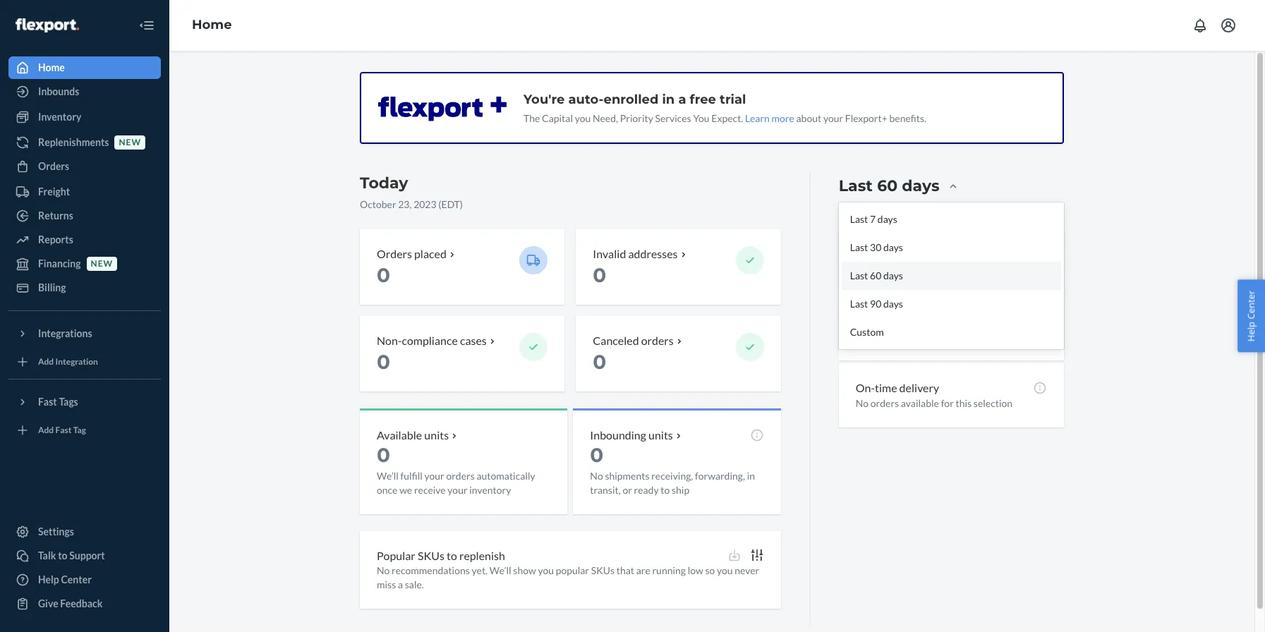 Task type: vqa. For each thing, say whether or not it's contained in the screenshot.
the bottommost Plan
no



Task type: describe. For each thing, give the bounding box(es) containing it.
open notifications image
[[1192, 17, 1209, 34]]

this inside on-time shipping no orders available for this selection
[[956, 330, 972, 342]]

talk to support button
[[8, 545, 161, 567]]

talk to support
[[38, 550, 105, 562]]

last left 30
[[850, 241, 868, 253]]

in inside you're auto-enrolled in a free trial the capital you need, priority services you expect. learn more about your flexport+ benefits.
[[662, 92, 675, 107]]

available inside on-time shipping no orders available for this selection
[[901, 330, 939, 342]]

show
[[513, 565, 536, 577]]

settings link
[[8, 521, 161, 543]]

billing
[[38, 282, 66, 294]]

benefits.
[[890, 112, 927, 124]]

custom
[[850, 326, 884, 338]]

fast tags
[[38, 396, 78, 408]]

fast tags button
[[8, 391, 161, 414]]

a inside you're auto-enrolled in a free trial the capital you need, priority services you expect. learn more about your flexport+ benefits.
[[679, 92, 686, 107]]

delivered orders no orders available for this selection
[[856, 247, 1013, 275]]

center inside 'help center' 'button'
[[1245, 291, 1258, 319]]

0 inside 0 no shipments receiving, forwarding, in transit, or ready to ship
[[590, 443, 604, 467]]

0 we'll fulfill your orders automatically once we receive your inventory
[[377, 443, 535, 496]]

free
[[690, 92, 716, 107]]

inbounding
[[590, 428, 646, 442]]

) inside the today october 23, 2023 ( edt )
[[460, 198, 463, 210]]

recommendations
[[392, 565, 470, 577]]

no inside on-time shipping no orders available for this selection
[[856, 330, 869, 342]]

help center link
[[8, 569, 161, 591]]

popular
[[556, 565, 589, 577]]

today
[[360, 174, 408, 193]]

2 horizontal spatial you
[[717, 565, 733, 577]]

aug 24, 2023 - oct 23, 2023 ( edt )
[[839, 200, 987, 212]]

selection inside on-time shipping no orders available for this selection
[[974, 330, 1013, 342]]

days right 30
[[884, 241, 903, 253]]

last up aug
[[839, 177, 873, 196]]

on-time delivery
[[856, 381, 940, 394]]

freight
[[38, 186, 70, 198]]

1 horizontal spatial (
[[962, 200, 965, 212]]

you're
[[524, 92, 565, 107]]

1 vertical spatial your
[[425, 470, 444, 482]]

last 30 days
[[850, 241, 903, 253]]

selection inside delivered orders no orders available for this selection
[[974, 263, 1013, 275]]

0 vertical spatial home link
[[192, 17, 232, 33]]

replenishments
[[38, 136, 109, 148]]

learn more link
[[745, 112, 795, 124]]

add fast tag link
[[8, 419, 161, 442]]

canceled
[[593, 334, 639, 347]]

more
[[772, 112, 795, 124]]

units for inbounding units
[[649, 428, 673, 442]]

integration
[[55, 357, 98, 367]]

never
[[735, 565, 760, 577]]

delivery
[[900, 381, 940, 394]]

add integration link
[[8, 351, 161, 373]]

on- for on-time shipping no orders available for this selection
[[856, 314, 875, 327]]

90
[[870, 298, 882, 310]]

3 available from the top
[[901, 397, 939, 409]]

you're auto-enrolled in a free trial the capital you need, priority services you expect. learn more about your flexport+ benefits.
[[524, 92, 927, 124]]

running
[[652, 565, 686, 577]]

auto-
[[568, 92, 604, 107]]

compliance
[[402, 334, 458, 347]]

ready
[[634, 484, 659, 496]]

on- for on-time delivery
[[856, 381, 875, 394]]

on-time shipping no orders available for this selection
[[856, 314, 1013, 342]]

flexport+
[[845, 112, 888, 124]]

invalid addresses
[[593, 247, 678, 260]]

for inside on-time shipping no orders available for this selection
[[941, 330, 954, 342]]

add for add fast tag
[[38, 425, 54, 436]]

tags
[[59, 396, 78, 408]]

this inside delivered orders no orders available for this selection
[[956, 263, 972, 275]]

or
[[623, 484, 632, 496]]

7
[[870, 213, 876, 225]]

tag
[[73, 425, 86, 436]]

october
[[360, 198, 396, 210]]

available units
[[377, 428, 449, 442]]

replenish
[[459, 549, 505, 562]]

orders for orders placed
[[377, 247, 412, 260]]

freight link
[[8, 181, 161, 203]]

for inside delivered orders no orders available for this selection
[[941, 263, 954, 275]]

expect.
[[712, 112, 743, 124]]

you inside you're auto-enrolled in a free trial the capital you need, priority services you expect. learn more about your flexport+ benefits.
[[575, 112, 591, 124]]

so
[[705, 565, 715, 577]]

days up aug 24, 2023 - oct 23, 2023 ( edt )
[[902, 177, 940, 196]]

1 vertical spatial last 60 days
[[850, 270, 903, 282]]

delivered
[[856, 247, 904, 260]]

help center inside 'button'
[[1245, 291, 1258, 342]]

capital
[[542, 112, 573, 124]]

2 horizontal spatial 2023
[[937, 200, 960, 212]]

( inside the today october 23, 2023 ( edt )
[[439, 198, 442, 210]]

orders down delivered
[[871, 263, 899, 275]]

aug
[[839, 200, 856, 212]]

fulfill
[[401, 470, 423, 482]]

once
[[377, 484, 398, 496]]

popular
[[377, 549, 416, 562]]

your inside you're auto-enrolled in a free trial the capital you need, priority services you expect. learn more about your flexport+ benefits.
[[824, 112, 844, 124]]

delivered orders button
[[856, 246, 950, 262]]

inbounds
[[38, 85, 79, 97]]

3 selection from the top
[[974, 397, 1013, 409]]

1 horizontal spatial home
[[192, 17, 232, 33]]

new for replenishments
[[119, 137, 141, 148]]

30
[[870, 241, 882, 253]]

sale.
[[405, 579, 424, 591]]

no orders available for this selection
[[856, 397, 1013, 409]]

1 horizontal spatial 23,
[[922, 200, 935, 212]]

are
[[636, 565, 651, 577]]

units for available units
[[424, 428, 449, 442]]

cases
[[460, 334, 487, 347]]

skus inside no recommendations yet. we'll show you popular skus that are running low so you never miss a sale.
[[591, 565, 615, 577]]

receive
[[414, 484, 446, 496]]

0 horizontal spatial home link
[[8, 56, 161, 79]]

last 7 days
[[850, 213, 898, 225]]

available
[[377, 428, 422, 442]]

0 vertical spatial 60
[[877, 177, 898, 196]]

available inside delivered orders no orders available for this selection
[[901, 263, 939, 275]]

edt inside the today october 23, 2023 ( edt )
[[442, 198, 460, 210]]

no recommendations yet. we'll show you popular skus that are running low so you never miss a sale.
[[377, 565, 760, 591]]

0 horizontal spatial you
[[538, 565, 554, 577]]

about
[[796, 112, 822, 124]]

the
[[524, 112, 540, 124]]

days right 90
[[884, 298, 903, 310]]

give feedback
[[38, 598, 103, 610]]

1 horizontal spatial 2023
[[874, 200, 897, 212]]

open account menu image
[[1220, 17, 1237, 34]]

popular skus to replenish
[[377, 549, 505, 562]]

1 horizontal spatial edt
[[965, 200, 984, 212]]

0 horizontal spatial home
[[38, 61, 65, 73]]



Task type: locate. For each thing, give the bounding box(es) containing it.
add inside add integration link
[[38, 357, 54, 367]]

0 for orders
[[377, 263, 390, 287]]

enrolled
[[604, 92, 659, 107]]

1 vertical spatial home link
[[8, 56, 161, 79]]

time inside on-time shipping no orders available for this selection
[[875, 314, 897, 327]]

0 vertical spatial new
[[119, 137, 141, 148]]

2 for from the top
[[941, 330, 954, 342]]

services
[[655, 112, 691, 124]]

1 time from the top
[[875, 314, 897, 327]]

1 horizontal spatial help center
[[1245, 291, 1258, 342]]

time for shipping
[[875, 314, 897, 327]]

oct
[[904, 200, 920, 212]]

support
[[69, 550, 105, 562]]

1 horizontal spatial to
[[447, 549, 457, 562]]

talk
[[38, 550, 56, 562]]

last left 90
[[850, 298, 868, 310]]

a inside no recommendations yet. we'll show you popular skus that are running low so you never miss a sale.
[[398, 579, 403, 591]]

0 horizontal spatial skus
[[418, 549, 445, 562]]

no inside 0 no shipments receiving, forwarding, in transit, or ready to ship
[[590, 470, 603, 482]]

0 horizontal spatial new
[[91, 259, 113, 269]]

2 vertical spatial this
[[956, 397, 972, 409]]

1 horizontal spatial orders
[[377, 247, 412, 260]]

1 vertical spatial this
[[956, 330, 972, 342]]

0 horizontal spatial in
[[662, 92, 675, 107]]

you down 'auto-'
[[575, 112, 591, 124]]

2023 left - in the right of the page
[[874, 200, 897, 212]]

0 horizontal spatial 23,
[[398, 198, 412, 210]]

0 horizontal spatial (
[[439, 198, 442, 210]]

no up miss
[[377, 565, 390, 577]]

miss
[[377, 579, 396, 591]]

0 vertical spatial available
[[901, 263, 939, 275]]

low
[[688, 565, 704, 577]]

home up inbounds on the left of the page
[[38, 61, 65, 73]]

0 no shipments receiving, forwarding, in transit, or ready to ship
[[590, 443, 755, 496]]

new up "orders" link
[[119, 137, 141, 148]]

home right close navigation image
[[192, 17, 232, 33]]

flexport logo image
[[16, 18, 79, 32]]

0 horizontal spatial 2023
[[414, 198, 437, 210]]

0 horizontal spatial we'll
[[377, 470, 399, 482]]

2023
[[414, 198, 437, 210], [874, 200, 897, 212], [937, 200, 960, 212]]

1 for from the top
[[941, 263, 954, 275]]

(
[[439, 198, 442, 210], [962, 200, 965, 212]]

financing
[[38, 258, 81, 270]]

available down delivery
[[901, 397, 939, 409]]

last
[[839, 177, 873, 196], [850, 213, 868, 225], [850, 241, 868, 253], [850, 270, 868, 282], [850, 298, 868, 310]]

0 down invalid
[[593, 263, 607, 287]]

time down "last 90 days"
[[875, 314, 897, 327]]

you right so
[[717, 565, 733, 577]]

days
[[902, 177, 940, 196], [878, 213, 898, 225], [884, 241, 903, 253], [884, 270, 903, 282], [884, 298, 903, 310]]

returns link
[[8, 205, 161, 227]]

close navigation image
[[138, 17, 155, 34]]

orders right canceled
[[641, 334, 674, 347]]

orders
[[907, 247, 939, 260], [871, 263, 899, 275], [871, 330, 899, 342], [641, 334, 674, 347], [871, 397, 899, 409], [446, 470, 475, 482]]

skus left that
[[591, 565, 615, 577]]

no inside no recommendations yet. we'll show you popular skus that are running low so you never miss a sale.
[[377, 565, 390, 577]]

0 vertical spatial home
[[192, 17, 232, 33]]

24,
[[858, 200, 872, 212]]

1 vertical spatial time
[[875, 381, 897, 394]]

priority
[[620, 112, 653, 124]]

available down delivered orders button
[[901, 263, 939, 275]]

2023 right the oct
[[937, 200, 960, 212]]

0 vertical spatial your
[[824, 112, 844, 124]]

orders down on-time delivery
[[871, 397, 899, 409]]

in inside 0 no shipments receiving, forwarding, in transit, or ready to ship
[[747, 470, 755, 482]]

2 on- from the top
[[856, 381, 875, 394]]

orders up freight
[[38, 160, 69, 172]]

2 available from the top
[[901, 330, 939, 342]]

1 horizontal spatial help
[[1245, 322, 1258, 342]]

your right receive
[[448, 484, 468, 496]]

60 down delivered
[[870, 270, 882, 282]]

feedback
[[60, 598, 103, 610]]

forwarding,
[[695, 470, 745, 482]]

non-compliance cases
[[377, 334, 487, 347]]

1 selection from the top
[[974, 263, 1013, 275]]

orders right delivered
[[907, 247, 939, 260]]

1 vertical spatial orders
[[377, 247, 412, 260]]

1 horizontal spatial new
[[119, 137, 141, 148]]

60
[[877, 177, 898, 196], [870, 270, 882, 282]]

1 horizontal spatial )
[[984, 200, 987, 212]]

to left ship
[[661, 484, 670, 496]]

no down delivered
[[856, 263, 869, 275]]

0 down non- at the bottom left of the page
[[377, 350, 390, 374]]

last 90 days
[[850, 298, 903, 310]]

addresses
[[628, 247, 678, 260]]

integrations
[[38, 327, 92, 339]]

0 vertical spatial add
[[38, 357, 54, 367]]

days right 7
[[878, 213, 898, 225]]

2023 inside the today october 23, 2023 ( edt )
[[414, 198, 437, 210]]

no up transit,
[[590, 470, 603, 482]]

units up 0 no shipments receiving, forwarding, in transit, or ready to ship
[[649, 428, 673, 442]]

we'll inside no recommendations yet. we'll show you popular skus that are running low so you never miss a sale.
[[490, 565, 511, 577]]

0 vertical spatial skus
[[418, 549, 445, 562]]

1 vertical spatial a
[[398, 579, 403, 591]]

reports link
[[8, 229, 161, 251]]

( up placed
[[439, 198, 442, 210]]

a left the sale. at the left bottom of the page
[[398, 579, 403, 591]]

last down delivered
[[850, 270, 868, 282]]

1 vertical spatial help
[[38, 574, 59, 586]]

2 time from the top
[[875, 381, 897, 394]]

1 vertical spatial 60
[[870, 270, 882, 282]]

1 available from the top
[[901, 263, 939, 275]]

23, right the oct
[[922, 200, 935, 212]]

no
[[856, 263, 869, 275], [856, 330, 869, 342], [856, 397, 869, 409], [590, 470, 603, 482], [377, 565, 390, 577]]

1 horizontal spatial in
[[747, 470, 755, 482]]

days down delivered orders button
[[884, 270, 903, 282]]

orders placed
[[377, 247, 447, 260]]

2 vertical spatial for
[[941, 397, 954, 409]]

0 horizontal spatial help
[[38, 574, 59, 586]]

canceled orders
[[593, 334, 674, 347]]

23, right october
[[398, 198, 412, 210]]

60 up aug 24, 2023 - oct 23, 2023 ( edt )
[[877, 177, 898, 196]]

0 down available
[[377, 443, 390, 467]]

new for financing
[[91, 259, 113, 269]]

1 vertical spatial add
[[38, 425, 54, 436]]

skus up recommendations
[[418, 549, 445, 562]]

1 horizontal spatial your
[[448, 484, 468, 496]]

2023 right october
[[414, 198, 437, 210]]

skus
[[418, 549, 445, 562], [591, 565, 615, 577]]

returns
[[38, 210, 73, 222]]

1 vertical spatial center
[[61, 574, 92, 586]]

1 vertical spatial new
[[91, 259, 113, 269]]

transit,
[[590, 484, 621, 496]]

1 this from the top
[[956, 263, 972, 275]]

available
[[901, 263, 939, 275], [901, 330, 939, 342], [901, 397, 939, 409]]

0 horizontal spatial your
[[425, 470, 444, 482]]

0 horizontal spatial to
[[58, 550, 67, 562]]

1 vertical spatial on-
[[856, 381, 875, 394]]

shipping
[[900, 314, 941, 327]]

orders down "last 90 days"
[[871, 330, 899, 342]]

orders up inventory
[[446, 470, 475, 482]]

inbounds link
[[8, 80, 161, 103]]

your
[[824, 112, 844, 124], [425, 470, 444, 482], [448, 484, 468, 496]]

0 horizontal spatial orders
[[38, 160, 69, 172]]

1 horizontal spatial center
[[1245, 291, 1258, 319]]

1 vertical spatial skus
[[591, 565, 615, 577]]

reports
[[38, 234, 73, 246]]

give feedback button
[[8, 593, 161, 615]]

fast left tag
[[55, 425, 72, 436]]

0 vertical spatial fast
[[38, 396, 57, 408]]

2 vertical spatial available
[[901, 397, 939, 409]]

inventory
[[470, 484, 511, 496]]

edt right the oct
[[965, 200, 984, 212]]

for
[[941, 263, 954, 275], [941, 330, 954, 342], [941, 397, 954, 409]]

1 vertical spatial selection
[[974, 330, 1013, 342]]

add down fast tags
[[38, 425, 54, 436]]

1 horizontal spatial home link
[[192, 17, 232, 33]]

1 vertical spatial we'll
[[490, 565, 511, 577]]

0 vertical spatial center
[[1245, 291, 1258, 319]]

2 selection from the top
[[974, 330, 1013, 342]]

a
[[679, 92, 686, 107], [398, 579, 403, 591]]

0 vertical spatial time
[[875, 314, 897, 327]]

on- inside on-time shipping no orders available for this selection
[[856, 314, 875, 327]]

2 vertical spatial your
[[448, 484, 468, 496]]

non-
[[377, 334, 402, 347]]

yet.
[[472, 565, 488, 577]]

0 horizontal spatial edt
[[442, 198, 460, 210]]

0 horizontal spatial )
[[460, 198, 463, 210]]

orders left placed
[[377, 247, 412, 260]]

add for add integration
[[38, 357, 54, 367]]

help inside 'button'
[[1245, 322, 1258, 342]]

units right available
[[424, 428, 449, 442]]

0 vertical spatial selection
[[974, 263, 1013, 275]]

in
[[662, 92, 675, 107], [747, 470, 755, 482]]

available down 'shipping'
[[901, 330, 939, 342]]

2 horizontal spatial to
[[661, 484, 670, 496]]

0 for non-
[[377, 350, 390, 374]]

1 vertical spatial help center
[[38, 574, 92, 586]]

0 vertical spatial this
[[956, 263, 972, 275]]

orders for orders
[[38, 160, 69, 172]]

your up receive
[[425, 470, 444, 482]]

learn
[[745, 112, 770, 124]]

to right talk
[[58, 550, 67, 562]]

1 vertical spatial home
[[38, 61, 65, 73]]

no down on-time delivery
[[856, 397, 869, 409]]

units
[[424, 428, 449, 442], [649, 428, 673, 442]]

2 horizontal spatial your
[[824, 112, 844, 124]]

1 add from the top
[[38, 357, 54, 367]]

settings
[[38, 526, 74, 538]]

1 vertical spatial available
[[901, 330, 939, 342]]

new
[[119, 137, 141, 148], [91, 259, 113, 269]]

0
[[377, 263, 390, 287], [593, 263, 607, 287], [377, 350, 390, 374], [593, 350, 607, 374], [377, 443, 390, 467], [590, 443, 604, 467]]

1 units from the left
[[424, 428, 449, 442]]

time left delivery
[[875, 381, 897, 394]]

0 for canceled
[[593, 350, 607, 374]]

in right forwarding,
[[747, 470, 755, 482]]

3 this from the top
[[956, 397, 972, 409]]

1 vertical spatial for
[[941, 330, 954, 342]]

center
[[1245, 291, 1258, 319], [61, 574, 92, 586]]

you
[[693, 112, 710, 124]]

1 on- from the top
[[856, 314, 875, 327]]

0 down orders placed
[[377, 263, 390, 287]]

last 60 days up - in the right of the page
[[839, 177, 940, 196]]

0 for invalid
[[593, 263, 607, 287]]

help center
[[1245, 291, 1258, 342], [38, 574, 92, 586]]

edt
[[442, 198, 460, 210], [965, 200, 984, 212]]

time for delivery
[[875, 381, 897, 394]]

inventory
[[38, 111, 81, 123]]

placed
[[414, 247, 447, 260]]

2 add from the top
[[38, 425, 54, 436]]

1 horizontal spatial a
[[679, 92, 686, 107]]

1 vertical spatial fast
[[55, 425, 72, 436]]

you right the show
[[538, 565, 554, 577]]

add left integration
[[38, 357, 54, 367]]

1 horizontal spatial units
[[649, 428, 673, 442]]

0 vertical spatial a
[[679, 92, 686, 107]]

we'll up once
[[377, 470, 399, 482]]

shipments
[[605, 470, 650, 482]]

23,
[[398, 198, 412, 210], [922, 200, 935, 212]]

0 horizontal spatial center
[[61, 574, 92, 586]]

orders inside on-time shipping no orders available for this selection
[[871, 330, 899, 342]]

0 vertical spatial in
[[662, 92, 675, 107]]

integrations button
[[8, 323, 161, 345]]

we'll inside 0 we'll fulfill your orders automatically once we receive your inventory
[[377, 470, 399, 482]]

2 vertical spatial selection
[[974, 397, 1013, 409]]

no down "last 90 days"
[[856, 330, 869, 342]]

to up recommendations
[[447, 549, 457, 562]]

2 this from the top
[[956, 330, 972, 342]]

billing link
[[8, 277, 161, 299]]

fast
[[38, 396, 57, 408], [55, 425, 72, 436]]

fast left tags
[[38, 396, 57, 408]]

home link
[[192, 17, 232, 33], [8, 56, 161, 79]]

( right the oct
[[962, 200, 965, 212]]

orders link
[[8, 155, 161, 178]]

home link up 'inbounds' link
[[8, 56, 161, 79]]

-
[[898, 200, 902, 212]]

your right the about
[[824, 112, 844, 124]]

edt up placed
[[442, 198, 460, 210]]

0 vertical spatial orders
[[38, 160, 69, 172]]

0 vertical spatial help center
[[1245, 291, 1258, 342]]

0 vertical spatial for
[[941, 263, 954, 275]]

we'll
[[377, 470, 399, 482], [490, 565, 511, 577]]

3 for from the top
[[941, 397, 954, 409]]

23, inside the today october 23, 2023 ( edt )
[[398, 198, 412, 210]]

selection
[[974, 263, 1013, 275], [974, 330, 1013, 342], [974, 397, 1013, 409]]

to inside 0 no shipments receiving, forwarding, in transit, or ready to ship
[[661, 484, 670, 496]]

0 vertical spatial we'll
[[377, 470, 399, 482]]

fast inside dropdown button
[[38, 396, 57, 408]]

need,
[[593, 112, 618, 124]]

1 horizontal spatial skus
[[591, 565, 615, 577]]

last left 7
[[850, 213, 868, 225]]

0 down inbounding
[[590, 443, 604, 467]]

in up services
[[662, 92, 675, 107]]

orders inside 0 we'll fulfill your orders automatically once we receive your inventory
[[446, 470, 475, 482]]

last 60 days down delivered
[[850, 270, 903, 282]]

add fast tag
[[38, 425, 86, 436]]

1 vertical spatial in
[[747, 470, 755, 482]]

on- down 90
[[856, 314, 875, 327]]

0 vertical spatial help
[[1245, 322, 1258, 342]]

new down reports link
[[91, 259, 113, 269]]

0 inside 0 we'll fulfill your orders automatically once we receive your inventory
[[377, 443, 390, 467]]

0 horizontal spatial help center
[[38, 574, 92, 586]]

a left the free
[[679, 92, 686, 107]]

we
[[400, 484, 412, 496]]

0 vertical spatial last 60 days
[[839, 177, 940, 196]]

add integration
[[38, 357, 98, 367]]

1 horizontal spatial we'll
[[490, 565, 511, 577]]

we'll right the yet.
[[490, 565, 511, 577]]

invalid
[[593, 247, 626, 260]]

no inside delivered orders no orders available for this selection
[[856, 263, 869, 275]]

to inside button
[[58, 550, 67, 562]]

0 down canceled
[[593, 350, 607, 374]]

0 vertical spatial on-
[[856, 314, 875, 327]]

on-
[[856, 314, 875, 327], [856, 381, 875, 394]]

on- left delivery
[[856, 381, 875, 394]]

1 horizontal spatial you
[[575, 112, 591, 124]]

center inside help center link
[[61, 574, 92, 586]]

0 horizontal spatial a
[[398, 579, 403, 591]]

2 units from the left
[[649, 428, 673, 442]]

home link right close navigation image
[[192, 17, 232, 33]]

0 horizontal spatial units
[[424, 428, 449, 442]]



